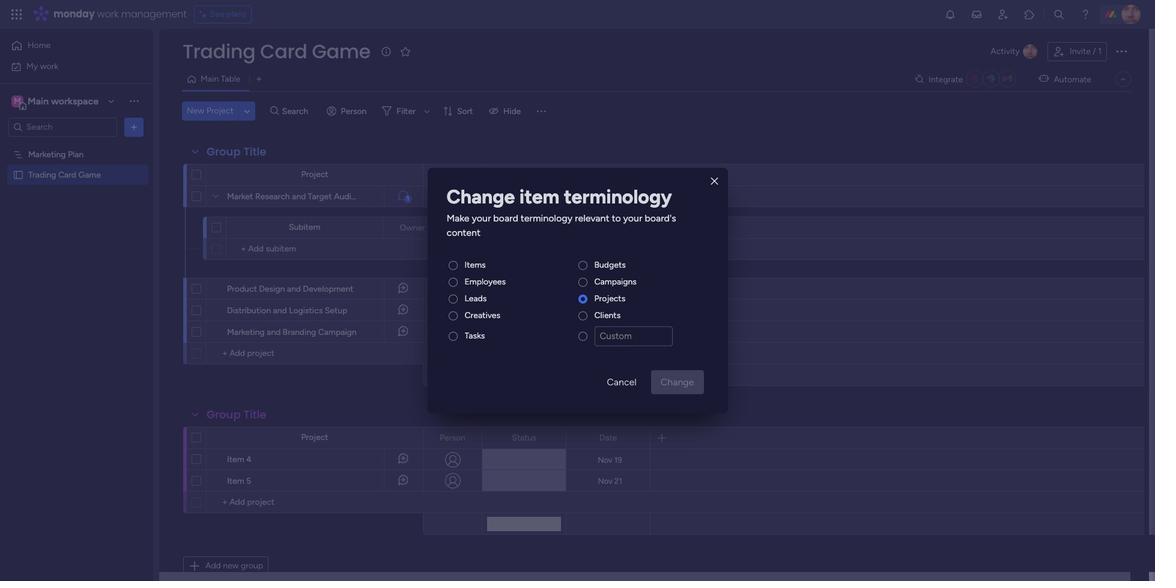 Task type: describe. For each thing, give the bounding box(es) containing it.
add new group
[[205, 561, 263, 571]]

nov 18
[[598, 285, 622, 294]]

add
[[205, 561, 221, 571]]

Person field
[[437, 432, 469, 445]]

invite
[[1070, 46, 1091, 56]]

home
[[28, 40, 51, 50]]

research
[[255, 192, 290, 202]]

james peterson image
[[1122, 5, 1141, 24]]

main for main table
[[201, 74, 219, 84]]

2 working from the top
[[499, 284, 530, 294]]

filter
[[397, 106, 416, 116]]

projects
[[594, 294, 625, 304]]

nov for product design and development
[[598, 285, 612, 294]]

project for second group title field from the bottom
[[301, 169, 328, 180]]

product design and development
[[227, 284, 353, 294]]

add new group button
[[183, 557, 269, 576]]

setup
[[325, 306, 347, 316]]

collapse board header image
[[1119, 74, 1128, 84]]

group
[[241, 561, 263, 571]]

trading card game inside list box
[[28, 170, 101, 180]]

Status field
[[509, 432, 539, 445]]

clients
[[594, 310, 621, 321]]

person element
[[436, 168, 469, 182]]

0 vertical spatial date
[[557, 223, 575, 233]]

table
[[221, 74, 241, 84]]

home button
[[7, 36, 129, 55]]

campaigns
[[594, 277, 637, 287]]

1 group title field from the top
[[204, 144, 269, 160]]

distribution and logistics setup
[[227, 306, 347, 316]]

plan
[[68, 149, 84, 159]]

sort
[[457, 106, 473, 116]]

target
[[308, 192, 332, 202]]

1 working on it from the top
[[499, 192, 549, 202]]

logistics
[[289, 306, 323, 316]]

2 nov from the top
[[598, 306, 613, 315]]

Search field
[[279, 103, 315, 120]]

filter button
[[377, 102, 434, 121]]

my work button
[[7, 57, 129, 76]]

apps image
[[1024, 8, 1036, 20]]

change item terminology make your board terminology relevant to your board's content
[[447, 185, 676, 238]]

Search in workspace field
[[25, 120, 100, 134]]

main table button
[[182, 70, 250, 89]]

sort button
[[438, 102, 480, 121]]

19
[[614, 456, 622, 465]]

select product image
[[11, 8, 23, 20]]

16
[[614, 328, 622, 337]]

leads
[[465, 294, 487, 304]]

cancel
[[607, 376, 637, 388]]

2 working on it from the top
[[499, 284, 549, 294]]

1 on from the top
[[532, 192, 542, 202]]

campaign
[[318, 327, 357, 338]]

arrow down image
[[420, 104, 434, 118]]

hide
[[503, 106, 521, 116]]

monday work management
[[53, 7, 187, 21]]

4 nov from the top
[[598, 456, 613, 465]]

work for my
[[40, 61, 58, 71]]

audience
[[334, 192, 370, 202]]

2 nov 21 from the top
[[598, 477, 622, 486]]

1 21 from the top
[[614, 306, 622, 315]]

to
[[612, 213, 621, 224]]

4
[[246, 455, 252, 465]]

group for second group title field from the bottom
[[207, 144, 241, 159]]

status
[[512, 433, 536, 443]]

main table
[[201, 74, 241, 84]]

new
[[223, 561, 239, 571]]

invite / 1
[[1070, 46, 1102, 56]]

marketing for marketing and branding campaign
[[227, 327, 265, 338]]

1 nov 21 from the top
[[598, 306, 622, 315]]

market research and target audience analysis
[[227, 192, 402, 202]]

18
[[614, 285, 622, 294]]

person inside person "field"
[[440, 433, 466, 443]]

1 your from the left
[[472, 213, 491, 224]]

2 your from the left
[[623, 213, 642, 224]]

search everything image
[[1053, 8, 1065, 20]]

list box containing marketing plan
[[0, 142, 153, 347]]

option group containing items
[[447, 259, 709, 351]]

1 vertical spatial terminology
[[521, 213, 573, 224]]

cancel button
[[597, 370, 646, 394]]

1 horizontal spatial date
[[599, 433, 617, 443]]

0 vertical spatial terminology
[[564, 185, 672, 208]]

2 it from the top
[[544, 284, 549, 294]]

1 horizontal spatial game
[[312, 38, 370, 65]]

add to favorites image
[[399, 45, 411, 57]]

item for item 5
[[227, 476, 244, 487]]

person button
[[322, 102, 374, 121]]

plans
[[226, 9, 246, 19]]

/
[[1093, 46, 1096, 56]]

design
[[259, 284, 285, 294]]

see plans
[[210, 9, 246, 19]]

work for monday
[[97, 7, 119, 21]]

items
[[465, 260, 486, 270]]

owner
[[400, 223, 425, 233]]

nov 19
[[598, 456, 622, 465]]

1 it from the top
[[544, 192, 549, 202]]

m
[[14, 96, 21, 106]]

item for item 4
[[227, 455, 244, 465]]

analysis
[[372, 192, 402, 202]]

relevant
[[575, 213, 609, 224]]



Task type: vqa. For each thing, say whether or not it's contained in the screenshot.
Promo 'Name'
no



Task type: locate. For each thing, give the bounding box(es) containing it.
2 group title field from the top
[[204, 407, 269, 423]]

1 group from the top
[[207, 144, 241, 159]]

1 vertical spatial group title
[[207, 407, 266, 422]]

1 horizontal spatial trading
[[183, 38, 255, 65]]

1 vertical spatial work
[[40, 61, 58, 71]]

1
[[1098, 46, 1102, 56], [407, 195, 409, 202]]

on right employees
[[532, 284, 542, 294]]

card
[[260, 38, 307, 65], [58, 170, 76, 180]]

title for second group title field from the bottom
[[244, 144, 266, 159]]

new
[[187, 106, 204, 116]]

1 vertical spatial working on it
[[499, 284, 549, 294]]

workspace selection element
[[11, 94, 100, 110]]

and right design
[[287, 284, 301, 294]]

1 horizontal spatial person
[[440, 433, 466, 443]]

0 vertical spatial 21
[[614, 306, 622, 315]]

public board image
[[13, 169, 24, 181]]

0 horizontal spatial game
[[78, 170, 101, 180]]

terminology up to
[[564, 185, 672, 208]]

0 vertical spatial title
[[244, 144, 266, 159]]

option
[[0, 144, 153, 146]]

monday
[[53, 7, 95, 21]]

person
[[341, 106, 367, 116], [440, 433, 466, 443]]

trading up main table
[[183, 38, 255, 65]]

0 vertical spatial work
[[97, 7, 119, 21]]

nov down projects at the bottom right
[[598, 306, 613, 315]]

and
[[292, 192, 306, 202], [287, 284, 301, 294], [273, 306, 287, 316], [267, 327, 281, 338]]

v2 search image
[[270, 104, 279, 118]]

make
[[447, 213, 469, 224]]

working
[[499, 192, 530, 202], [499, 284, 530, 294]]

title
[[244, 144, 266, 159], [244, 407, 266, 422]]

your
[[472, 213, 491, 224], [623, 213, 642, 224]]

new project
[[187, 106, 234, 116]]

1 vertical spatial item
[[227, 476, 244, 487]]

card up add view image
[[260, 38, 307, 65]]

main for main workspace
[[28, 95, 49, 107]]

integrate
[[929, 74, 963, 84]]

working on it down status element
[[499, 192, 549, 202]]

1 item from the top
[[227, 455, 244, 465]]

5
[[246, 476, 251, 487]]

2 vertical spatial project
[[301, 433, 328, 443]]

working up board at the left of page
[[499, 192, 530, 202]]

1 vertical spatial nov 21
[[598, 477, 622, 486]]

0 vertical spatial group title
[[207, 144, 266, 159]]

2 21 from the top
[[614, 477, 622, 486]]

main inside button
[[201, 74, 219, 84]]

terminology down item
[[521, 213, 573, 224]]

Trading Card Game field
[[180, 38, 373, 65]]

0 horizontal spatial trading card game
[[28, 170, 101, 180]]

development
[[303, 284, 353, 294]]

1 horizontal spatial 1
[[1098, 46, 1102, 56]]

0 horizontal spatial date
[[557, 223, 575, 233]]

group for 2nd group title field
[[207, 407, 241, 422]]

project
[[206, 106, 234, 116], [301, 169, 328, 180], [301, 433, 328, 443]]

trading card game up add view image
[[183, 38, 370, 65]]

0 horizontal spatial work
[[40, 61, 58, 71]]

item
[[519, 185, 560, 208]]

nov
[[598, 285, 612, 294], [598, 306, 613, 315], [598, 328, 613, 337], [598, 456, 613, 465], [598, 477, 613, 486]]

0 horizontal spatial trading
[[28, 170, 56, 180]]

0 vertical spatial it
[[544, 192, 549, 202]]

0 horizontal spatial 1
[[407, 195, 409, 202]]

0 vertical spatial trading card game
[[183, 38, 370, 65]]

Group Title field
[[204, 144, 269, 160], [204, 407, 269, 423]]

Date field
[[554, 221, 578, 235], [596, 432, 620, 445]]

title for 2nd group title field
[[244, 407, 266, 422]]

inbox image
[[971, 8, 983, 20]]

dapulse integrations image
[[915, 75, 924, 84]]

0 horizontal spatial card
[[58, 170, 76, 180]]

nov for marketing and branding campaign
[[598, 328, 613, 337]]

working right leads
[[499, 284, 530, 294]]

0 vertical spatial item
[[227, 455, 244, 465]]

item left 5
[[227, 476, 244, 487]]

nov 16
[[598, 328, 622, 337]]

marketing down "distribution"
[[227, 327, 265, 338]]

working on it
[[499, 192, 549, 202], [499, 284, 549, 294]]

project for 2nd group title field
[[301, 433, 328, 443]]

project inside button
[[206, 106, 234, 116]]

nov left '18'
[[598, 285, 612, 294]]

Owner field
[[397, 221, 428, 235]]

distribution
[[227, 306, 271, 316]]

1 horizontal spatial work
[[97, 7, 119, 21]]

nov for item 5
[[598, 477, 613, 486]]

1 vertical spatial 1
[[407, 195, 409, 202]]

trading card game down marketing plan
[[28, 170, 101, 180]]

1 horizontal spatial marketing
[[227, 327, 265, 338]]

board
[[493, 213, 518, 224]]

0 vertical spatial trading
[[183, 38, 255, 65]]

date left relevant
[[557, 223, 575, 233]]

0 vertical spatial main
[[201, 74, 219, 84]]

branding
[[283, 327, 316, 338]]

working on it up creatives in the bottom of the page
[[499, 284, 549, 294]]

work right "monday"
[[97, 7, 119, 21]]

nov down nov 19
[[598, 477, 613, 486]]

group up item 4
[[207, 407, 241, 422]]

1 vertical spatial project
[[301, 169, 328, 180]]

1 vertical spatial group title field
[[204, 407, 269, 423]]

hide button
[[484, 102, 528, 121]]

main inside workspace selection element
[[28, 95, 49, 107]]

2 group title from the top
[[207, 407, 266, 422]]

1 right /
[[1098, 46, 1102, 56]]

change
[[447, 185, 515, 208]]

1 vertical spatial it
[[544, 284, 549, 294]]

main right workspace icon
[[28, 95, 49, 107]]

date field up nov 19
[[596, 432, 620, 445]]

market
[[227, 192, 253, 202]]

card inside list box
[[58, 170, 76, 180]]

marketing inside list box
[[28, 149, 66, 159]]

group title field down angle down image
[[204, 144, 269, 160]]

2 item from the top
[[227, 476, 244, 487]]

person inside person "popup button"
[[341, 106, 367, 116]]

0 vertical spatial group
[[207, 144, 241, 159]]

product
[[227, 284, 257, 294]]

option group
[[447, 259, 709, 351]]

group title field up item 4
[[204, 407, 269, 423]]

close image
[[711, 177, 718, 186]]

3 nov from the top
[[598, 328, 613, 337]]

date field down item
[[554, 221, 578, 235]]

and down design
[[273, 306, 287, 316]]

status element
[[508, 168, 540, 182]]

1 vertical spatial trading card game
[[28, 170, 101, 180]]

angle down image
[[244, 107, 250, 116]]

main workspace
[[28, 95, 99, 107]]

0 vertical spatial marketing
[[28, 149, 66, 159]]

2 group from the top
[[207, 407, 241, 422]]

1 horizontal spatial date field
[[596, 432, 620, 445]]

marketing for marketing plan
[[28, 149, 66, 159]]

group title up item 4
[[207, 407, 266, 422]]

group title down angle down image
[[207, 144, 266, 159]]

0 vertical spatial project
[[206, 106, 234, 116]]

item left 4
[[227, 455, 244, 465]]

1 nov from the top
[[598, 285, 612, 294]]

21
[[614, 306, 622, 315], [614, 477, 622, 486]]

0 vertical spatial card
[[260, 38, 307, 65]]

group title
[[207, 144, 266, 159], [207, 407, 266, 422]]

nov 21 down projects at the bottom right
[[598, 306, 622, 315]]

group title for second group title field from the bottom
[[207, 144, 266, 159]]

0 vertical spatial game
[[312, 38, 370, 65]]

automate
[[1054, 74, 1092, 84]]

1 horizontal spatial card
[[260, 38, 307, 65]]

0 vertical spatial working
[[499, 192, 530, 202]]

game left show board description icon at the left top of the page
[[312, 38, 370, 65]]

0 horizontal spatial person
[[341, 106, 367, 116]]

1 vertical spatial card
[[58, 170, 76, 180]]

show board description image
[[379, 46, 393, 58]]

0 vertical spatial working on it
[[499, 192, 549, 202]]

1 inside button
[[407, 195, 409, 202]]

date
[[557, 223, 575, 233], [599, 433, 617, 443]]

work inside button
[[40, 61, 58, 71]]

card down plan
[[58, 170, 76, 180]]

1 vertical spatial date field
[[596, 432, 620, 445]]

tasks
[[465, 331, 485, 341]]

terminology
[[564, 185, 672, 208], [521, 213, 573, 224]]

1 inside button
[[1098, 46, 1102, 56]]

item 4
[[227, 455, 252, 465]]

invite members image
[[997, 8, 1009, 20]]

trading card game
[[183, 38, 370, 65], [28, 170, 101, 180]]

nov left 16
[[598, 328, 613, 337]]

trading inside list box
[[28, 170, 56, 180]]

trading right public board icon
[[28, 170, 56, 180]]

autopilot image
[[1039, 71, 1049, 86]]

creatives
[[465, 310, 500, 321]]

management
[[121, 7, 187, 21]]

game inside list box
[[78, 170, 101, 180]]

0 horizontal spatial main
[[28, 95, 49, 107]]

and left target
[[292, 192, 306, 202]]

1 vertical spatial 21
[[614, 477, 622, 486]]

21 down 19
[[614, 477, 622, 486]]

activity
[[991, 46, 1020, 56]]

your right to
[[623, 213, 642, 224]]

main left 'table'
[[201, 74, 219, 84]]

activity button
[[986, 42, 1043, 61]]

list box
[[0, 142, 153, 347]]

main
[[201, 74, 219, 84], [28, 95, 49, 107]]

0 horizontal spatial date field
[[554, 221, 578, 235]]

work right my at the left top of page
[[40, 61, 58, 71]]

0 vertical spatial nov 21
[[598, 306, 622, 315]]

notifications image
[[944, 8, 956, 20]]

1 vertical spatial main
[[28, 95, 49, 107]]

Custom field
[[594, 327, 673, 346]]

1 vertical spatial title
[[244, 407, 266, 422]]

1 vertical spatial group
[[207, 407, 241, 422]]

1 right analysis
[[407, 195, 409, 202]]

employees
[[465, 277, 506, 287]]

marketing plan
[[28, 149, 84, 159]]

1 vertical spatial on
[[532, 284, 542, 294]]

see
[[210, 9, 224, 19]]

1 title from the top
[[244, 144, 266, 159]]

subitem
[[289, 222, 320, 232]]

nov 21 down nov 19
[[598, 477, 622, 486]]

1 vertical spatial person
[[440, 433, 466, 443]]

1 working from the top
[[499, 192, 530, 202]]

workspace
[[51, 95, 99, 107]]

marketing
[[28, 149, 66, 159], [227, 327, 265, 338]]

date up nov 19
[[599, 433, 617, 443]]

on down status element
[[532, 192, 542, 202]]

0 horizontal spatial marketing
[[28, 149, 66, 159]]

your down change
[[472, 213, 491, 224]]

1 group title from the top
[[207, 144, 266, 159]]

work
[[97, 7, 119, 21], [40, 61, 58, 71]]

see plans button
[[194, 5, 252, 23]]

0 vertical spatial 1
[[1098, 46, 1102, 56]]

group title for 2nd group title field
[[207, 407, 266, 422]]

1 vertical spatial working
[[499, 284, 530, 294]]

1 vertical spatial trading
[[28, 170, 56, 180]]

game down plan
[[78, 170, 101, 180]]

marketing and branding campaign
[[227, 327, 357, 338]]

my
[[26, 61, 38, 71]]

1 horizontal spatial main
[[201, 74, 219, 84]]

budgets
[[594, 260, 626, 270]]

nov left 19
[[598, 456, 613, 465]]

group down new project button
[[207, 144, 241, 159]]

help image
[[1080, 8, 1092, 20]]

and down distribution and logistics setup
[[267, 327, 281, 338]]

0 vertical spatial date field
[[554, 221, 578, 235]]

marketing left plan
[[28, 149, 66, 159]]

21 down projects at the bottom right
[[614, 306, 622, 315]]

1 horizontal spatial your
[[623, 213, 642, 224]]

add view image
[[257, 75, 262, 84]]

2 title from the top
[[244, 407, 266, 422]]

invite / 1 button
[[1048, 42, 1107, 61]]

1 vertical spatial marketing
[[227, 327, 265, 338]]

my work
[[26, 61, 58, 71]]

item 5
[[227, 476, 251, 487]]

1 vertical spatial date
[[599, 433, 617, 443]]

content
[[447, 227, 481, 238]]

new project button
[[182, 102, 238, 121]]

board's
[[645, 213, 676, 224]]

5 nov from the top
[[598, 477, 613, 486]]

0 vertical spatial on
[[532, 192, 542, 202]]

0 horizontal spatial your
[[472, 213, 491, 224]]

1 vertical spatial game
[[78, 170, 101, 180]]

date element
[[596, 168, 621, 182]]

1 button
[[384, 186, 423, 207]]

title up 4
[[244, 407, 266, 422]]

title down angle down image
[[244, 144, 266, 159]]

0 vertical spatial group title field
[[204, 144, 269, 160]]

0 vertical spatial person
[[341, 106, 367, 116]]

2 on from the top
[[532, 284, 542, 294]]

it
[[544, 192, 549, 202], [544, 284, 549, 294]]

workspace image
[[11, 95, 23, 108]]

1 horizontal spatial trading card game
[[183, 38, 370, 65]]

on
[[532, 192, 542, 202], [532, 284, 542, 294]]

item
[[227, 455, 244, 465], [227, 476, 244, 487]]



